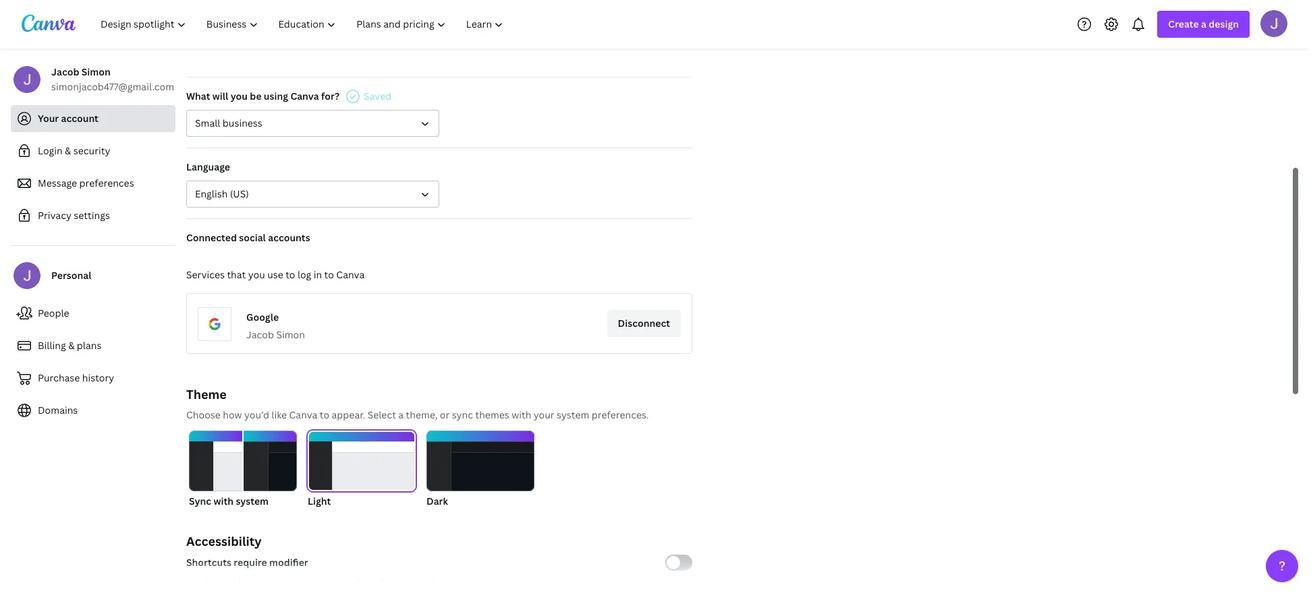 Task type: describe. For each thing, give the bounding box(es) containing it.
privacy settings link
[[11, 202, 175, 229]]

simon inside google jacob simon
[[276, 329, 305, 342]]

english (us)
[[195, 188, 249, 200]]

create
[[1169, 18, 1199, 30]]

your
[[534, 409, 555, 422]]

sync with system
[[189, 495, 269, 508]]

& for billing
[[68, 339, 75, 352]]

(us)
[[230, 188, 249, 200]]

create a design
[[1169, 18, 1239, 30]]

single key shortcuts require the use of the ⌥ modifier key
[[186, 578, 448, 591]]

0 horizontal spatial use
[[267, 269, 283, 281]]

purchase
[[38, 372, 80, 385]]

log
[[298, 269, 311, 281]]

how
[[223, 409, 242, 422]]

login & security
[[38, 144, 110, 157]]

2 key from the left
[[432, 578, 448, 591]]

to inside theme choose how you'd like canva to appear. select a theme, or sync themes with your system preferences.
[[320, 409, 329, 422]]

disconnect button
[[607, 310, 681, 337]]

billing
[[38, 339, 66, 352]]

1 key from the left
[[216, 578, 232, 591]]

with inside theme choose how you'd like canva to appear. select a theme, or sync themes with your system preferences.
[[512, 409, 531, 422]]

choose
[[186, 409, 221, 422]]

message
[[38, 177, 77, 190]]

design
[[1209, 18, 1239, 30]]

shortcuts
[[186, 557, 232, 570]]

privacy settings
[[38, 209, 110, 222]]

Dark button
[[427, 431, 535, 510]]

a inside theme choose how you'd like canva to appear. select a theme, or sync themes with your system preferences.
[[398, 409, 404, 422]]

social
[[239, 231, 266, 244]]

Small business button
[[186, 110, 439, 137]]

purchase history link
[[11, 365, 175, 392]]

or
[[440, 409, 450, 422]]

what will you be using canva for?
[[186, 90, 340, 103]]

canva for theme
[[289, 409, 317, 422]]

that
[[227, 269, 246, 281]]

billing & plans
[[38, 339, 102, 352]]

with inside button
[[214, 495, 234, 508]]

in
[[314, 269, 322, 281]]

top level navigation element
[[92, 11, 515, 38]]

google
[[246, 311, 279, 324]]

⌥
[[380, 578, 389, 591]]

dark
[[427, 495, 448, 508]]

appear.
[[332, 409, 365, 422]]

to left the 'log'
[[286, 269, 295, 281]]

jacob inside google jacob simon
[[246, 329, 274, 342]]

simon inside jacob simon simonjacob477@gmail.com
[[81, 65, 111, 78]]

shortcuts require modifier
[[186, 557, 308, 570]]

simonjacob477@gmail.com
[[51, 80, 174, 93]]

people
[[38, 307, 69, 320]]

edit
[[656, 46, 675, 59]]

personal
[[51, 269, 91, 282]]

themes
[[475, 409, 509, 422]]

will
[[212, 90, 228, 103]]

domains link
[[11, 398, 175, 425]]

shortcuts
[[234, 578, 278, 591]]

connected
[[186, 231, 237, 244]]

saved
[[364, 90, 392, 103]]

you for will
[[231, 90, 248, 103]]

people link
[[11, 300, 175, 327]]

system inside button
[[236, 495, 269, 508]]



Task type: vqa. For each thing, say whether or not it's contained in the screenshot.
purchase history LINK
yes



Task type: locate. For each thing, give the bounding box(es) containing it.
0 horizontal spatial system
[[236, 495, 269, 508]]

using
[[264, 90, 288, 103]]

jacob up your account
[[51, 65, 79, 78]]

1 horizontal spatial modifier
[[392, 578, 430, 591]]

1 vertical spatial you
[[248, 269, 265, 281]]

1 horizontal spatial jacob
[[246, 329, 274, 342]]

canva for what
[[290, 90, 319, 103]]

1 vertical spatial simon
[[276, 329, 305, 342]]

to right in
[[324, 269, 334, 281]]

use left of
[[333, 578, 349, 591]]

1 horizontal spatial with
[[512, 409, 531, 422]]

0 vertical spatial require
[[234, 557, 267, 570]]

you'd
[[244, 409, 269, 422]]

settings
[[74, 209, 110, 222]]

0 horizontal spatial key
[[216, 578, 232, 591]]

sync
[[189, 495, 211, 508]]

you right that
[[248, 269, 265, 281]]

2 vertical spatial canva
[[289, 409, 317, 422]]

jacob inside jacob simon simonjacob477@gmail.com
[[51, 65, 79, 78]]

simon up simonjacob477@gmail.com
[[81, 65, 111, 78]]

your
[[38, 112, 59, 125]]

0 vertical spatial a
[[1201, 18, 1207, 30]]

0 vertical spatial modifier
[[269, 557, 308, 570]]

simon down google
[[276, 329, 305, 342]]

accounts
[[268, 231, 310, 244]]

disconnect
[[618, 317, 670, 330]]

key right '⌥'
[[432, 578, 448, 591]]

english
[[195, 188, 228, 200]]

0 horizontal spatial simon
[[81, 65, 111, 78]]

0 vertical spatial simon
[[81, 65, 111, 78]]

jacob down google
[[246, 329, 274, 342]]

use
[[267, 269, 283, 281], [333, 578, 349, 591]]

a
[[1201, 18, 1207, 30], [398, 409, 404, 422]]

what
[[186, 90, 210, 103]]

jacob simon simonjacob477@gmail.com
[[51, 65, 174, 93]]

the left '⌥'
[[363, 578, 378, 591]]

0 vertical spatial &
[[65, 144, 71, 157]]

0 vertical spatial jacob
[[51, 65, 79, 78]]

1 horizontal spatial require
[[280, 578, 313, 591]]

simon
[[81, 65, 111, 78], [276, 329, 305, 342]]

purchase history
[[38, 372, 114, 385]]

to
[[286, 269, 295, 281], [324, 269, 334, 281], [320, 409, 329, 422]]

canva inside theme choose how you'd like canva to appear. select a theme, or sync themes with your system preferences.
[[289, 409, 317, 422]]

with
[[512, 409, 531, 422], [214, 495, 234, 508]]

preferences
[[79, 177, 134, 190]]

& inside "link"
[[68, 339, 75, 352]]

require
[[234, 557, 267, 570], [280, 578, 313, 591]]

you for that
[[248, 269, 265, 281]]

canva left for?
[[290, 90, 319, 103]]

0 horizontal spatial with
[[214, 495, 234, 508]]

connected social accounts
[[186, 231, 310, 244]]

system inside theme choose how you'd like canva to appear. select a theme, or sync themes with your system preferences.
[[557, 409, 589, 422]]

with left your on the bottom left of page
[[512, 409, 531, 422]]

key
[[216, 578, 232, 591], [432, 578, 448, 591]]

accessibility
[[186, 534, 262, 550]]

&
[[65, 144, 71, 157], [68, 339, 75, 352]]

0 horizontal spatial modifier
[[269, 557, 308, 570]]

privacy
[[38, 209, 71, 222]]

1 horizontal spatial key
[[432, 578, 448, 591]]

services
[[186, 269, 225, 281]]

system
[[557, 409, 589, 422], [236, 495, 269, 508]]

account
[[61, 112, 99, 125]]

1 horizontal spatial system
[[557, 409, 589, 422]]

sync
[[452, 409, 473, 422]]

billing & plans link
[[11, 333, 175, 360]]

0 horizontal spatial a
[[398, 409, 404, 422]]

a left design at the top right of the page
[[1201, 18, 1207, 30]]

0 horizontal spatial the
[[315, 578, 330, 591]]

0 horizontal spatial jacob
[[51, 65, 79, 78]]

small
[[195, 117, 220, 130]]

0 vertical spatial you
[[231, 90, 248, 103]]

for?
[[321, 90, 340, 103]]

to left 'appear.'
[[320, 409, 329, 422]]

modifier up single key shortcuts require the use of the ⌥ modifier key
[[269, 557, 308, 570]]

0 vertical spatial canva
[[290, 90, 319, 103]]

modifier
[[269, 557, 308, 570], [392, 578, 430, 591]]

2 the from the left
[[363, 578, 378, 591]]

1 vertical spatial system
[[236, 495, 269, 508]]

1 vertical spatial &
[[68, 339, 75, 352]]

& for login
[[65, 144, 71, 157]]

a inside create a design dropdown button
[[1201, 18, 1207, 30]]

the left of
[[315, 578, 330, 591]]

system right your on the bottom left of page
[[557, 409, 589, 422]]

key right single
[[216, 578, 232, 591]]

the
[[315, 578, 330, 591], [363, 578, 378, 591]]

jacob simon image
[[1261, 10, 1288, 37]]

plans
[[77, 339, 102, 352]]

light
[[308, 495, 331, 508]]

1 vertical spatial jacob
[[246, 329, 274, 342]]

& right "login"
[[65, 144, 71, 157]]

1 vertical spatial modifier
[[392, 578, 430, 591]]

1 vertical spatial require
[[280, 578, 313, 591]]

1 the from the left
[[315, 578, 330, 591]]

you
[[231, 90, 248, 103], [248, 269, 265, 281]]

like
[[272, 409, 287, 422]]

message preferences
[[38, 177, 134, 190]]

domains
[[38, 404, 78, 417]]

1 vertical spatial use
[[333, 578, 349, 591]]

1 vertical spatial canva
[[336, 269, 365, 281]]

jacob
[[51, 65, 79, 78], [246, 329, 274, 342]]

canva right like
[[289, 409, 317, 422]]

require up shortcuts
[[234, 557, 267, 570]]

login & security link
[[11, 138, 175, 165]]

edit button
[[638, 39, 692, 66]]

a right "select"
[[398, 409, 404, 422]]

services that you use to log in to canva
[[186, 269, 365, 281]]

your account link
[[11, 105, 175, 132]]

0 vertical spatial use
[[267, 269, 283, 281]]

small business
[[195, 117, 262, 130]]

1 vertical spatial a
[[398, 409, 404, 422]]

theme choose how you'd like canva to appear. select a theme, or sync themes with your system preferences.
[[186, 387, 649, 422]]

Sync with system button
[[189, 431, 297, 510]]

1 horizontal spatial simon
[[276, 329, 305, 342]]

select
[[368, 409, 396, 422]]

Language: English (US) button
[[186, 181, 439, 208]]

single
[[186, 578, 214, 591]]

your account
[[38, 112, 99, 125]]

1 vertical spatial with
[[214, 495, 234, 508]]

require right shortcuts
[[280, 578, 313, 591]]

Light button
[[308, 431, 416, 510]]

business
[[223, 117, 262, 130]]

be
[[250, 90, 262, 103]]

create a design button
[[1158, 11, 1250, 38]]

modifier right '⌥'
[[392, 578, 430, 591]]

theme
[[186, 387, 227, 403]]

0 horizontal spatial require
[[234, 557, 267, 570]]

1 horizontal spatial the
[[363, 578, 378, 591]]

security
[[73, 144, 110, 157]]

google jacob simon
[[246, 311, 305, 342]]

preferences.
[[592, 409, 649, 422]]

login
[[38, 144, 63, 157]]

message preferences link
[[11, 170, 175, 197]]

system up accessibility
[[236, 495, 269, 508]]

0 vertical spatial system
[[557, 409, 589, 422]]

0 vertical spatial with
[[512, 409, 531, 422]]

with right the sync
[[214, 495, 234, 508]]

use left the 'log'
[[267, 269, 283, 281]]

theme,
[[406, 409, 438, 422]]

history
[[82, 372, 114, 385]]

canva
[[290, 90, 319, 103], [336, 269, 365, 281], [289, 409, 317, 422]]

1 horizontal spatial a
[[1201, 18, 1207, 30]]

language
[[186, 161, 230, 173]]

& left plans
[[68, 339, 75, 352]]

1 horizontal spatial use
[[333, 578, 349, 591]]

you left be
[[231, 90, 248, 103]]

canva right in
[[336, 269, 365, 281]]

of
[[351, 578, 360, 591]]



